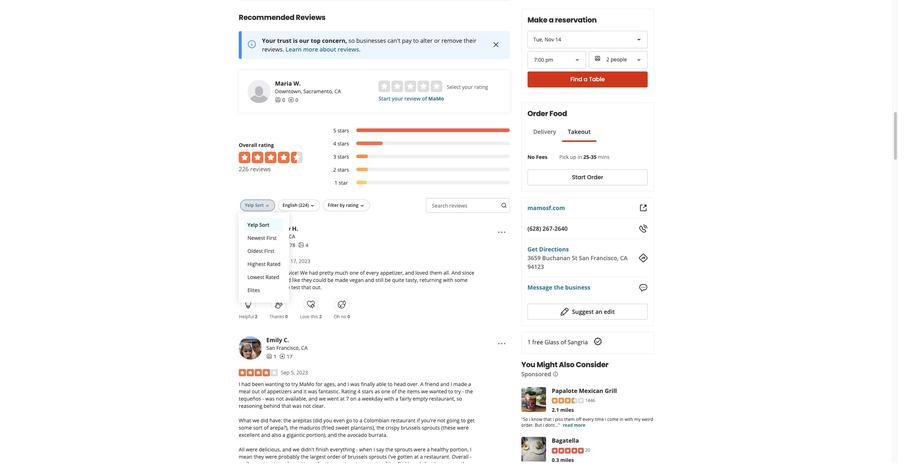 Task type: vqa. For each thing, say whether or not it's contained in the screenshot.
largest
yes



Task type: describe. For each thing, give the bounding box(es) containing it.
the inside message the business button
[[554, 284, 564, 292]]

overall rating
[[239, 142, 274, 148]]

find a table
[[571, 75, 605, 84]]

reviews
[[296, 12, 326, 22]]

they inside tasty food, lovely service! we had pretty much one of every appetizer, and loved them all. and since most of them seemed like they could be made vegan and still be quite tasty, returning with some vegan friends soon to test that out.
[[302, 277, 312, 283]]

takeout tab panel
[[528, 142, 597, 145]]

they inside all were delicious, and we didn't finish everything - when i say the sprouts were a healthy portion, i mean they were probably the largest order of brussels sprouts i've gotten at a restaurant. overall - really great variety of appetizers, for the most part vegetarian friendly (though for the entrees the
[[254, 453, 264, 460]]

rating element
[[379, 80, 443, 92]]

1 for 1 star
[[335, 179, 338, 186]]

- right wanted
[[463, 388, 464, 395]]

and left still
[[365, 277, 374, 283]]

papalote mexican grill image
[[522, 387, 546, 412]]

24 directions v2 image
[[639, 254, 648, 263]]

- left the when
[[357, 446, 358, 453]]

star
[[339, 179, 348, 186]]

16 friends v2 image for bethany
[[267, 242, 272, 248]]

no
[[528, 154, 535, 161]]

(2 reactions) element for love this 2
[[319, 314, 322, 320]]

the up arepa?),
[[284, 417, 291, 424]]

grill
[[605, 387, 617, 395]]

the up burrata.
[[377, 424, 385, 431]]

on
[[351, 395, 357, 402]]

at inside all were delicious, and we didn't finish everything - when i say the sprouts were a healthy portion, i mean they were probably the largest order of brussels sprouts i've gotten at a restaurant. overall - really great variety of appetizers, for the most part vegetarian friendly (though for the entrees the
[[414, 453, 419, 460]]

of right out
[[261, 388, 266, 395]]

0 right 16 review v2 icon
[[296, 96, 298, 103]]

for down restaurant.
[[425, 461, 432, 463]]

start your review of mamo
[[379, 95, 444, 102]]

0 vertical spatial try
[[292, 381, 298, 388]]

more for read
[[574, 422, 586, 429]]

none radio inside recommended reviews element
[[431, 80, 443, 92]]

filter reviews by 3 stars rating element
[[326, 153, 510, 160]]

5 stars
[[334, 127, 349, 134]]

to up appetizers
[[286, 381, 290, 388]]

had inside tasty food, lovely service! we had pretty much one of every appetizer, and loved them all. and since most of them seemed like they could be made vegan and still be quite tasty, returning with some vegan friends soon to test that out.
[[309, 269, 318, 276]]

5 star rating image for oct 17, 2023
[[239, 258, 278, 265]]

is
[[293, 37, 298, 45]]

oakland,
[[267, 233, 288, 240]]

bethany h. oakland, ca
[[267, 225, 298, 240]]

had inside i had been wanting to try mamo for ages, and i was finally able to head over. a friend and i made a meal out of appetizers and it was fantastic. rating 4 stars as one of the items we wanted to try - the tequeños - was not available, and we went at 7 on a weekday with a fairly empty restaurant, so reasoning behind that was not clear.
[[242, 381, 251, 388]]

yelp sort for yelp sort popup button
[[245, 202, 264, 208]]

have:
[[270, 417, 282, 424]]

made inside i had been wanting to try mamo for ages, and i was finally able to head over. a friend and i made a meal out of appetizers and it was fantastic. rating 4 stars as one of the items we wanted to try - the tequeños - was not available, and we went at 7 on a weekday with a fairly empty restaurant, so reasoning behind that was not clear.
[[454, 381, 467, 388]]

to left get
[[461, 417, 466, 424]]

3
[[334, 153, 336, 160]]

ca inside the bethany h. oakland, ca
[[289, 233, 295, 240]]

16 chevron down v2 image for yelp sort
[[265, 203, 270, 209]]

francisco, inside emily c. san francisco, ca
[[277, 344, 300, 351]]

reviews element for c.
[[280, 353, 293, 360]]

fees
[[536, 154, 548, 161]]

2023 for c.
[[297, 369, 308, 376]]

the up get
[[466, 388, 473, 395]]

0 horizontal spatial 2
[[255, 314, 258, 320]]

your for start
[[392, 95, 403, 102]]

no
[[341, 314, 347, 320]]

that inside ""so i know that i piss them off every time i come in with my weird order. but i dont…""
[[544, 417, 552, 423]]

of right much on the bottom left
[[360, 269, 365, 276]]

maria
[[275, 79, 292, 87]]

we down a
[[422, 388, 428, 395]]

restaurant.
[[425, 453, 451, 460]]

filter reviews by 5 stars rating element
[[326, 127, 510, 134]]

papalote
[[552, 387, 578, 395]]

elites button
[[245, 284, 284, 297]]

able
[[377, 381, 387, 388]]

0 horizontal spatial 1
[[274, 353, 277, 360]]

finish
[[316, 446, 329, 453]]

learn
[[286, 45, 302, 53]]

- up behind
[[263, 395, 264, 402]]

we up 'clear.'
[[319, 395, 326, 402]]

suggest
[[572, 308, 594, 316]]

i left piss
[[553, 417, 554, 423]]

reviews element for w.
[[288, 96, 298, 104]]

16 info v2 image
[[553, 372, 559, 377]]

if
[[417, 417, 420, 424]]

was down available,
[[293, 403, 302, 409]]

out.
[[313, 284, 322, 291]]

info alert
[[239, 31, 510, 59]]

1 horizontal spatial not
[[303, 403, 311, 409]]

a
[[421, 381, 424, 388]]

16 chevron down v2 image
[[310, 203, 316, 209]]

the down order
[[326, 461, 333, 463]]

mean
[[239, 453, 252, 460]]

ca inside emily c. san francisco, ca
[[301, 344, 308, 351]]

pick
[[560, 154, 569, 161]]

3659
[[528, 254, 541, 262]]

i up meal
[[239, 381, 240, 388]]

stars for 3 stars
[[338, 153, 349, 160]]

with inside ""so i know that i piss them off every time i come in with my weird order. but i dont…""
[[625, 417, 634, 423]]

2023 for h.
[[299, 258, 311, 265]]

was up "rating"
[[351, 381, 360, 388]]

so businesses can't pay to alter or remove their reviews.
[[262, 37, 477, 53]]

ca inside maria w. downtown, sacramento, ca
[[335, 88, 341, 95]]

and up "rating"
[[338, 381, 347, 388]]

restaurant
[[391, 417, 416, 424]]

directions
[[540, 245, 569, 253]]

reviews for 226 reviews
[[250, 165, 271, 173]]

5,
[[291, 369, 295, 376]]

24 pencil v2 image
[[561, 307, 570, 316]]

1 horizontal spatial mamo
[[429, 95, 444, 102]]

4 star rating image
[[239, 369, 278, 376]]

16 review v2 image for emily
[[280, 354, 285, 360]]

0 vertical spatial not
[[276, 395, 284, 402]]

menu image for bethany h.
[[498, 228, 506, 237]]

loved
[[416, 269, 429, 276]]

1 vertical spatial rating
[[259, 142, 274, 148]]

photo of maria w. image
[[248, 80, 271, 103]]

what we did have: the arepitas (did you even go to a colombian restaurant if you're not going to get some sort of arepa?), the maduros (fried sweet plantains), the crispy brussels sprouts (these were excellent and also a gigantic portion), and the avocado burrata.
[[239, 417, 475, 439]]

that inside i had been wanting to try mamo for ages, and i was finally able to head over. a friend and i made a meal out of appetizers and it was fantastic. rating 4 stars as one of the items we wanted to try - the tequeños - was not available, and we went at 7 on a weekday with a fairly empty restaurant, so reasoning behind that was not clear.
[[282, 403, 291, 409]]

of down head
[[392, 388, 397, 395]]

message the business
[[528, 284, 591, 292]]

sprouts inside what we did have: the arepitas (did you even go to a colombian restaurant if you're not going to get some sort of arepa?), the maduros (fried sweet plantains), the crispy brussels sprouts (these were excellent and also a gigantic portion), and the avocado burrata.
[[422, 424, 440, 431]]

2.1 miles
[[552, 407, 574, 414]]

sacramento,
[[304, 88, 333, 95]]

of right review
[[422, 95, 427, 102]]

read more link
[[563, 422, 586, 429]]

everything
[[330, 446, 355, 453]]

one inside tasty food, lovely service! we had pretty much one of every appetizer, and loved them all. and since most of them seemed like they could be made vegan and still be quite tasty, returning with some vegan friends soon to test that out.
[[350, 269, 359, 276]]

and up 'clear.'
[[309, 395, 318, 402]]

bagatella image
[[522, 437, 546, 462]]

since
[[463, 269, 475, 276]]

25-
[[584, 154, 591, 161]]

5 star rating image for 20
[[552, 448, 584, 454]]

i right "time"
[[606, 417, 607, 423]]

2 horizontal spatial 2
[[334, 166, 336, 173]]

0 vertical spatial overall
[[239, 142, 257, 148]]

order
[[327, 453, 341, 460]]

0 left 16 review v2 icon
[[283, 96, 285, 103]]

16 friends v2 image for emily
[[267, 354, 272, 360]]

- right restaurant.
[[470, 453, 472, 460]]

i left say
[[374, 446, 375, 453]]

overall inside all were delicious, and we didn't finish everything - when i say the sprouts were a healthy portion, i mean they were probably the largest order of brussels sprouts i've gotten at a restaurant. overall - really great variety of appetizers, for the most part vegetarian friendly (though for the entrees the
[[452, 453, 469, 460]]

were up the (though
[[414, 446, 426, 453]]

0 horizontal spatial sprouts
[[369, 453, 387, 460]]

behind
[[264, 403, 280, 409]]

to right able at the left
[[388, 381, 393, 388]]

(224)
[[299, 202, 309, 208]]

24 message v2 image
[[639, 283, 648, 292]]

mexican
[[579, 387, 604, 395]]

emily
[[267, 336, 282, 344]]

at inside i had been wanting to try mamo for ages, and i was finally able to head over. a friend and i made a meal out of appetizers and it was fantastic. rating 4 stars as one of the items we wanted to try - the tequeños - was not available, and we went at 7 on a weekday with a fairly empty restaurant, so reasoning behind that was not clear.
[[340, 395, 345, 402]]

arepa?),
[[270, 424, 289, 431]]

gotten
[[398, 453, 413, 460]]

17
[[287, 353, 293, 360]]

and up wanted
[[441, 381, 450, 388]]

the down sweet
[[338, 432, 346, 439]]

restaurant,
[[429, 395, 456, 402]]

0 horizontal spatial vegan
[[239, 284, 253, 291]]

16 review v2 image for bethany
[[283, 242, 288, 248]]

reasoning
[[239, 403, 263, 409]]

go
[[346, 417, 352, 424]]

mamosf.com link
[[528, 204, 565, 212]]

i've
[[388, 453, 396, 460]]

of down everything
[[342, 453, 347, 460]]

to up restaurant,
[[449, 388, 454, 395]]

it
[[304, 388, 307, 395]]

0 right the no
[[348, 314, 350, 320]]

to right go
[[354, 417, 358, 424]]

piss
[[555, 417, 563, 423]]

reviews element for h.
[[283, 242, 296, 249]]

4 for 4
[[306, 242, 309, 249]]

brussels inside all were delicious, and we didn't finish everything - when i say the sprouts were a healthy portion, i mean they were probably the largest order of brussels sprouts i've gotten at a restaurant. overall - really great variety of appetizers, for the most part vegetarian friendly (though for the entrees the
[[348, 453, 368, 460]]

delivery
[[534, 128, 557, 136]]

for down largest
[[317, 461, 324, 463]]

pretty
[[320, 269, 334, 276]]

we
[[300, 269, 308, 276]]

stars for 2 stars
[[338, 166, 349, 173]]

1 horizontal spatial 2
[[319, 314, 322, 320]]

the up appetizers,
[[301, 453, 309, 460]]

first for oldest first
[[264, 248, 275, 254]]

over.
[[407, 381, 419, 388]]

and up the tasty, on the left of the page
[[405, 269, 414, 276]]

20
[[586, 448, 591, 454]]

weekday
[[362, 395, 383, 402]]

largest
[[310, 453, 326, 460]]

tasty
[[239, 269, 251, 276]]

excellent
[[239, 432, 260, 439]]

when
[[359, 446, 373, 453]]

i right but
[[543, 422, 545, 429]]

did
[[261, 417, 268, 424]]

learn more about reviews.
[[286, 45, 361, 53]]

search image
[[501, 203, 507, 208]]

were up mean
[[246, 446, 258, 453]]

san inside emily c. san francisco, ca
[[267, 344, 275, 351]]

267-
[[543, 225, 555, 233]]

16 photos v2 image
[[298, 242, 304, 248]]

get directions link
[[528, 245, 569, 253]]

and left also
[[261, 432, 270, 439]]

of right glass
[[561, 338, 567, 346]]

(0 reactions) element for thanks 0
[[285, 314, 288, 320]]

your for select
[[462, 83, 473, 90]]

3.5 star rating image
[[552, 398, 584, 404]]

4 inside i had been wanting to try mamo for ages, and i was finally able to head over. a friend and i made a meal out of appetizers and it was fantastic. rating 4 stars as one of the items we wanted to try - the tequeños - was not available, and we went at 7 on a weekday with a fairly empty restaurant, so reasoning behind that was not clear.
[[358, 388, 361, 395]]

buchanan
[[543, 254, 571, 262]]

plantains),
[[351, 424, 375, 431]]

was up behind
[[266, 395, 275, 402]]

i right the portion,
[[470, 446, 472, 453]]

made inside tasty food, lovely service! we had pretty much one of every appetizer, and loved them all. and since most of them seemed like they could be made vegan and still be quite tasty, returning with some vegan friends soon to test that out.
[[335, 277, 349, 283]]

the down head
[[398, 388, 406, 395]]

a inside "link"
[[584, 75, 588, 84]]

rated for lowest rated
[[266, 274, 279, 281]]

bethany h. link
[[267, 225, 298, 233]]

burrata.
[[369, 432, 388, 439]]

rating for filter by rating
[[346, 202, 359, 208]]

sweet
[[336, 424, 350, 431]]

mamo inside i had been wanting to try mamo for ages, and i was finally able to head over. a friend and i made a meal out of appetizers and it was fantastic. rating 4 stars as one of the items we wanted to try - the tequeños - was not available, and we went at 7 on a weekday with a fairly empty restaurant, so reasoning behind that was not clear.
[[299, 381, 315, 388]]

start for start order
[[572, 173, 586, 182]]

vegetarian
[[359, 461, 384, 463]]

were up variety
[[265, 453, 277, 460]]

that inside tasty food, lovely service! we had pretty much one of every appetizer, and loved them all. and since most of them seemed like they could be made vegan and still be quite tasty, returning with some vegan friends soon to test that out.
[[302, 284, 311, 291]]

time
[[595, 417, 604, 423]]

oh
[[334, 314, 340, 320]]

0 horizontal spatial order
[[528, 109, 548, 119]]

yelp sort button
[[245, 218, 284, 232]]

healthy
[[431, 446, 449, 453]]

2 be from the left
[[385, 277, 391, 283]]

them inside ""so i know that i piss them off every time i come in with my weird order. but i dont…""
[[565, 417, 575, 423]]

  text field inside recommended reviews element
[[426, 198, 510, 213]]

of down "probably" at the bottom left of the page
[[284, 461, 289, 463]]

newest first button
[[245, 232, 284, 245]]

was right the it
[[308, 388, 317, 395]]

16 friends v2 image for maria
[[275, 97, 281, 103]]



Task type: locate. For each thing, give the bounding box(es) containing it.
get
[[468, 417, 475, 424]]

1 vertical spatial order
[[587, 173, 604, 182]]

24 info v2 image
[[248, 40, 256, 49]]

0 vertical spatial with
[[443, 277, 454, 283]]

(2 reactions) element
[[255, 314, 258, 320], [319, 314, 322, 320]]

0 horizontal spatial not
[[276, 395, 284, 402]]

0 horizontal spatial they
[[254, 453, 264, 460]]

my
[[635, 417, 641, 423]]

some down and
[[455, 277, 468, 283]]

0 horizontal spatial them
[[258, 277, 271, 283]]

2 horizontal spatial 4
[[358, 388, 361, 395]]

0 horizontal spatial try
[[292, 381, 298, 388]]

bethany
[[267, 225, 291, 233]]

for left ages,
[[316, 381, 323, 388]]

recommended reviews element
[[216, 0, 533, 463]]

to inside tasty food, lovely service! we had pretty much one of every appetizer, and loved them all. and since most of them seemed like they could be made vegan and still be quite tasty, returning with some vegan friends soon to test that out.
[[285, 284, 290, 291]]

they up great at the bottom of page
[[254, 453, 264, 460]]

2 vertical spatial them
[[565, 417, 575, 423]]

1
[[335, 179, 338, 186], [528, 338, 531, 346], [274, 353, 277, 360]]

them up friends
[[258, 277, 271, 283]]

out
[[252, 388, 260, 395]]

ca right sacramento,
[[335, 88, 341, 95]]

mamo right review
[[429, 95, 444, 102]]

1 vertical spatial at
[[414, 453, 419, 460]]

ca up sep 5, 2023
[[301, 344, 308, 351]]

this
[[311, 314, 318, 320]]

crispy
[[386, 424, 400, 431]]

not down appetizers
[[276, 395, 284, 402]]

1 horizontal spatial (2 reactions) element
[[319, 314, 322, 320]]

really
[[239, 461, 252, 463]]

stars inside i had been wanting to try mamo for ages, and i was finally able to head over. a friend and i made a meal out of appetizers and it was fantastic. rating 4 stars as one of the items we wanted to try - the tequeños - was not available, and we went at 7 on a weekday with a fairly empty restaurant, so reasoning behind that was not clear.
[[362, 388, 374, 395]]

we inside all were delicious, and we didn't finish everything - when i say the sprouts were a healthy portion, i mean they were probably the largest order of brussels sprouts i've gotten at a restaurant. overall - really great variety of appetizers, for the most part vegetarian friendly (though for the entrees the
[[293, 446, 300, 453]]

your left review
[[392, 95, 403, 102]]

1 horizontal spatial so
[[457, 395, 462, 402]]

first down 'newest first' button
[[264, 248, 275, 254]]

a
[[549, 15, 554, 25], [584, 75, 588, 84], [469, 381, 471, 388], [358, 395, 361, 402], [396, 395, 399, 402], [360, 417, 363, 424], [283, 432, 286, 439], [427, 446, 430, 453], [420, 453, 423, 460]]

close image
[[492, 40, 501, 49]]

be down pretty
[[328, 277, 334, 283]]

the up i've
[[386, 446, 393, 453]]

16 chevron down v2 image for filter by rating
[[359, 203, 365, 209]]

brussels inside what we did have: the arepitas (did you even go to a colombian restaurant if you're not going to get some sort of arepa?), the maduros (fried sweet plantains), the crispy brussels sprouts (these were excellent and also a gigantic portion), and the avocado burrata.
[[401, 424, 421, 431]]

you're
[[422, 417, 436, 424]]

2 vertical spatial 16 friends v2 image
[[267, 354, 272, 360]]

i up restaurant,
[[451, 381, 452, 388]]

we
[[422, 388, 428, 395], [319, 395, 326, 402], [253, 417, 260, 424], [293, 446, 300, 453]]

1 horizontal spatial brussels
[[401, 424, 421, 431]]

them up returning
[[430, 269, 442, 276]]

5
[[334, 127, 336, 134]]

first for newest first
[[267, 234, 277, 241]]

pay
[[402, 37, 412, 45]]

reviews. inside "so businesses can't pay to alter or remove their reviews."
[[262, 45, 284, 53]]

0 vertical spatial so
[[349, 37, 355, 45]]

not left 'clear.'
[[303, 403, 311, 409]]

were down get
[[457, 424, 469, 431]]

0 vertical spatial some
[[455, 277, 468, 283]]

sangria
[[568, 338, 588, 346]]

reviews element
[[288, 96, 298, 104], [283, 242, 296, 249], [280, 353, 293, 360]]

english (224)
[[283, 202, 309, 208]]

for inside i had been wanting to try mamo for ages, and i was finally able to head over. a friend and i made a meal out of appetizers and it was fantastic. rating 4 stars as one of the items we wanted to try - the tequeños - was not available, and we went at 7 on a weekday with a fairly empty restaurant, so reasoning behind that was not clear.
[[316, 381, 323, 388]]

0 horizontal spatial had
[[242, 381, 251, 388]]

find
[[571, 75, 583, 84]]

(628)
[[528, 225, 542, 233]]

in
[[578, 154, 582, 161], [620, 417, 624, 423]]

ca left '24 directions v2' image
[[621, 254, 628, 262]]

1 horizontal spatial one
[[382, 388, 391, 395]]

friend
[[425, 381, 439, 388]]

1 (0 reactions) element from the left
[[285, 314, 288, 320]]

1 vertical spatial with
[[384, 395, 395, 402]]

rated up lovely
[[267, 261, 281, 268]]

1 vertical spatial overall
[[452, 453, 469, 460]]

mamosf.com
[[528, 204, 565, 212]]

1 horizontal spatial reviews.
[[338, 45, 361, 53]]

None radio
[[379, 80, 390, 92], [392, 80, 404, 92], [405, 80, 417, 92], [418, 80, 430, 92], [379, 80, 390, 92], [392, 80, 404, 92], [405, 80, 417, 92], [418, 80, 430, 92]]

1 horizontal spatial francisco,
[[591, 254, 619, 262]]

24 phone v2 image
[[639, 224, 648, 233]]

2640
[[555, 225, 568, 233]]

reviews element containing 17
[[280, 353, 293, 360]]

(2 reactions) element for helpful 2
[[255, 314, 258, 320]]

yelp sort for yelp sort button
[[248, 221, 270, 228]]

yelp sort inside button
[[248, 221, 270, 228]]

the right message
[[554, 284, 564, 292]]

24 external link v2 image
[[639, 204, 648, 212]]

1 vertical spatial friends element
[[267, 242, 280, 249]]

to inside "so businesses can't pay to alter or remove their reviews."
[[413, 37, 419, 45]]

yelp sort up yelp sort button
[[245, 202, 264, 208]]

4 right 16 photos v2
[[306, 242, 309, 249]]

0 vertical spatial first
[[267, 234, 277, 241]]

mamo up the it
[[299, 381, 315, 388]]

reviews element containing 78
[[283, 242, 296, 249]]

0 horizontal spatial some
[[239, 424, 252, 431]]

1 vertical spatial made
[[454, 381, 467, 388]]

can't
[[388, 37, 401, 45]]

2023 right 17,
[[299, 258, 311, 265]]

brussels up part
[[348, 453, 368, 460]]

16 chevron down v2 image
[[265, 203, 270, 209], [359, 203, 365, 209]]

order food
[[528, 109, 567, 119]]

1 horizontal spatial most
[[335, 461, 347, 463]]

2 vertical spatial that
[[544, 417, 552, 423]]

5 star rating image down oldest first
[[239, 258, 278, 265]]

elites
[[248, 287, 260, 294]]

friends element for bethany h.
[[267, 242, 280, 249]]

service!
[[281, 269, 299, 276]]

0 horizontal spatial so
[[349, 37, 355, 45]]

1 horizontal spatial order
[[587, 173, 604, 182]]

friends element for emily c.
[[267, 353, 277, 360]]

i up "rating"
[[348, 381, 349, 388]]

16 review v2 image
[[288, 97, 294, 103]]

went
[[327, 395, 339, 402]]

one
[[350, 269, 359, 276], [382, 388, 391, 395]]

every inside ""so i know that i piss them off every time i come in with my weird order. but i dont…""
[[583, 417, 594, 423]]

0 vertical spatial sort
[[255, 202, 264, 208]]

1 reviews. from the left
[[262, 45, 284, 53]]

select
[[447, 83, 461, 90]]

and
[[452, 269, 461, 276]]

of down the food,
[[252, 277, 257, 283]]

had up meal
[[242, 381, 251, 388]]

0 vertical spatial san
[[579, 254, 590, 262]]

reviews element down emily c. san francisco, ca
[[280, 353, 293, 360]]

1 be from the left
[[328, 277, 334, 283]]

1 horizontal spatial them
[[430, 269, 442, 276]]

1 horizontal spatial that
[[302, 284, 311, 291]]

for
[[316, 381, 323, 388], [317, 461, 324, 463], [425, 461, 432, 463]]

0 vertical spatial sprouts
[[422, 424, 440, 431]]

them
[[430, 269, 442, 276], [258, 277, 271, 283], [565, 417, 575, 423]]

one inside i had been wanting to try mamo for ages, and i was finally able to head over. a friend and i made a meal out of appetizers and it was fantastic. rating 4 stars as one of the items we wanted to try - the tequeños - was not available, and we went at 7 on a weekday with a fairly empty restaurant, so reasoning behind that was not clear.
[[382, 388, 391, 395]]

0 vertical spatial had
[[309, 269, 318, 276]]

all were delicious, and we didn't finish everything - when i say the sprouts were a healthy portion, i mean they were probably the largest order of brussels sprouts i've gotten at a restaurant. overall - really great variety of appetizers, for the most part vegetarian friendly (though for the entrees the
[[239, 446, 474, 463]]

all.
[[444, 269, 450, 276]]

0 vertical spatial friends element
[[275, 96, 285, 104]]

0 vertical spatial yelp
[[245, 202, 254, 208]]

filter reviews by 2 stars rating element
[[326, 166, 510, 173]]

0 vertical spatial in
[[578, 154, 582, 161]]

not inside what we did have: the arepitas (did you even go to a colombian restaurant if you're not going to get some sort of arepa?), the maduros (fried sweet plantains), the crispy brussels sprouts (these were excellent and also a gigantic portion), and the avocado burrata.
[[438, 417, 446, 424]]

yelp inside popup button
[[245, 202, 254, 208]]

None radio
[[431, 80, 443, 92]]

and down (fried at the bottom of page
[[328, 432, 337, 439]]

also
[[559, 360, 575, 370]]

filter reviews by 1 star rating element
[[326, 179, 510, 187]]

and up "probably" at the bottom left of the page
[[283, 446, 292, 453]]

stars down finally
[[362, 388, 374, 395]]

made up restaurant,
[[454, 381, 467, 388]]

0 vertical spatial brussels
[[401, 424, 421, 431]]

2 menu image from the top
[[498, 340, 506, 348]]

4.5 star rating image
[[239, 152, 303, 163]]

reviews right search
[[450, 202, 468, 209]]

start inside recommended reviews element
[[379, 95, 391, 102]]

0 horizontal spatial 16 chevron down v2 image
[[265, 203, 270, 209]]

(0 reactions) element
[[285, 314, 288, 320], [348, 314, 350, 320]]

and inside all were delicious, and we didn't finish everything - when i say the sprouts were a healthy portion, i mean they were probably the largest order of brussels sprouts i've gotten at a restaurant. overall - really great variety of appetizers, for the most part vegetarian friendly (though for the entrees the
[[283, 446, 292, 453]]

some inside tasty food, lovely service! we had pretty much one of every appetizer, and loved them all. and since most of them seemed like they could be made vegan and still be quite tasty, returning with some vegan friends soon to test that out.
[[455, 277, 468, 283]]

some down what
[[239, 424, 252, 431]]

2 reviews. from the left
[[338, 45, 361, 53]]

1 for 1 free glass of sangria
[[528, 338, 531, 346]]

16 chevron down v2 image inside filter by rating popup button
[[359, 203, 365, 209]]

friends element containing 41
[[267, 242, 280, 249]]

0 vertical spatial reviews element
[[288, 96, 298, 104]]

friends element containing 0
[[275, 96, 285, 104]]

1 horizontal spatial in
[[620, 417, 624, 423]]

start down up
[[572, 173, 586, 182]]

that right "test" on the left bottom
[[302, 284, 311, 291]]

gigantic
[[287, 432, 305, 439]]

0 vertical spatial more
[[303, 45, 318, 53]]

tab list containing delivery
[[528, 127, 597, 142]]

16 friends v2 image
[[275, 97, 281, 103], [267, 242, 272, 248], [267, 354, 272, 360]]

their
[[464, 37, 477, 45]]

0 vertical spatial your
[[462, 83, 473, 90]]

reviews element containing 0
[[288, 96, 298, 104]]

ca inside get directions 3659 buchanan st san francisco, ca 94123
[[621, 254, 628, 262]]

2 horizontal spatial with
[[625, 417, 634, 423]]

1 horizontal spatial try
[[455, 388, 461, 395]]

more inside info alert
[[303, 45, 318, 53]]

16 chevron down v2 image right filter by rating
[[359, 203, 365, 209]]

sort inside popup button
[[255, 202, 264, 208]]

san inside get directions 3659 buchanan st san francisco, ca 94123
[[579, 254, 590, 262]]

1 vertical spatial try
[[455, 388, 461, 395]]

1 horizontal spatial they
[[302, 277, 312, 283]]

yelp sort
[[245, 202, 264, 208], [248, 221, 270, 228]]

more for learn
[[303, 45, 318, 53]]

the down restaurant.
[[433, 461, 441, 463]]

1 horizontal spatial sprouts
[[395, 446, 413, 453]]

rated
[[267, 261, 281, 268], [266, 274, 279, 281]]

1 horizontal spatial rating
[[346, 202, 359, 208]]

0 horizontal spatial more
[[303, 45, 318, 53]]

available,
[[285, 395, 308, 402]]

1 horizontal spatial at
[[414, 453, 419, 460]]

1 vertical spatial 4
[[306, 242, 309, 249]]

ages,
[[324, 381, 336, 388]]

san
[[579, 254, 590, 262], [267, 344, 275, 351]]

16 review v2 image left 17
[[280, 354, 285, 360]]

oldest first button
[[245, 245, 284, 258]]

with inside tasty food, lovely service! we had pretty much one of every appetizer, and loved them all. and since most of them seemed like they could be made vegan and still be quite tasty, returning with some vegan friends soon to test that out.
[[443, 277, 454, 283]]

message
[[528, 284, 553, 292]]

know
[[532, 417, 543, 423]]

sort for yelp sort popup button
[[255, 202, 264, 208]]

going
[[447, 417, 460, 424]]

more right read
[[574, 422, 586, 429]]

could
[[313, 277, 326, 283]]

1 vertical spatial not
[[303, 403, 311, 409]]

stars for 4 stars
[[338, 140, 349, 147]]

0 horizontal spatial every
[[366, 269, 379, 276]]

menu image for emily c.
[[498, 340, 506, 348]]

1 vertical spatial brussels
[[348, 453, 368, 460]]

most inside all were delicious, and we didn't finish everything - when i say the sprouts were a healthy portion, i mean they were probably the largest order of brussels sprouts i've gotten at a restaurant. overall - really great variety of appetizers, for the most part vegetarian friendly (though for the entrees the
[[335, 461, 347, 463]]

glass
[[545, 338, 560, 346]]

h.
[[292, 225, 298, 233]]

in right up
[[578, 154, 582, 161]]

that down available,
[[282, 403, 291, 409]]

(0 reactions) element for oh no 0
[[348, 314, 350, 320]]

2 vertical spatial 1
[[274, 353, 277, 360]]

1 horizontal spatial 4
[[334, 140, 336, 147]]

reviews
[[250, 165, 271, 173], [450, 202, 468, 209]]

2 vertical spatial rating
[[346, 202, 359, 208]]

yelp for yelp sort button
[[248, 221, 258, 228]]

0 horizontal spatial reviews
[[250, 165, 271, 173]]

to right pay
[[413, 37, 419, 45]]

4 for 4 stars
[[334, 140, 336, 147]]

1 horizontal spatial overall
[[452, 453, 469, 460]]

reviews for search reviews
[[450, 202, 468, 209]]

might
[[537, 360, 558, 370]]

more down "top" on the left top of the page
[[303, 45, 318, 53]]

great
[[253, 461, 265, 463]]

photo of emily c. image
[[239, 337, 262, 360]]

bagatella
[[552, 437, 579, 445]]

and left the it
[[293, 388, 302, 395]]

by
[[340, 202, 345, 208]]

part
[[348, 461, 358, 463]]

2 horizontal spatial that
[[544, 417, 552, 423]]

stars right 5
[[338, 127, 349, 134]]

san down emily
[[267, 344, 275, 351]]

much
[[335, 269, 348, 276]]

24 check in v2 image
[[594, 337, 603, 346]]

i right "so
[[530, 417, 531, 423]]

16 chevron down v2 image inside yelp sort popup button
[[265, 203, 270, 209]]

2 (0 reactions) element from the left
[[348, 314, 350, 320]]

probably
[[278, 453, 300, 460]]

alter
[[421, 37, 433, 45]]

come
[[608, 417, 619, 423]]

friends element containing 1
[[267, 353, 277, 360]]

reviews. down your
[[262, 45, 284, 53]]

0 vertical spatial every
[[366, 269, 379, 276]]

1 16 chevron down v2 image from the left
[[265, 203, 270, 209]]

in inside ""so i know that i piss them off every time i come in with my weird order. but i dont…""
[[620, 417, 624, 423]]

tab list
[[528, 127, 597, 142]]

with down all. at bottom
[[443, 277, 454, 283]]

  text field
[[426, 198, 510, 213]]

with
[[443, 277, 454, 283], [384, 395, 395, 402], [625, 417, 634, 423]]

1 horizontal spatial vegan
[[350, 277, 364, 283]]

0 horizontal spatial san
[[267, 344, 275, 351]]

0 right thanks
[[285, 314, 288, 320]]

2 horizontal spatial not
[[438, 417, 446, 424]]

san right st
[[579, 254, 590, 262]]

1 vertical spatial that
[[282, 403, 291, 409]]

delicious,
[[259, 446, 281, 453]]

order up delivery
[[528, 109, 548, 119]]

1 horizontal spatial (0 reactions) element
[[348, 314, 350, 320]]

stars up star
[[338, 166, 349, 173]]

friends element down oakland,
[[267, 242, 280, 249]]

1 vertical spatial 1
[[528, 338, 531, 346]]

start for start your review of mamo
[[379, 95, 391, 102]]

stars for 5 stars
[[338, 127, 349, 134]]

menu image
[[498, 228, 506, 237], [498, 340, 506, 348]]

0 horizontal spatial francisco,
[[277, 344, 300, 351]]

rating for select your rating
[[475, 83, 488, 90]]

were inside what we did have: the arepitas (did you even go to a colombian restaurant if you're not going to get some sort of arepa?), the maduros (fried sweet plantains), the crispy brussels sprouts (these were excellent and also a gigantic portion), and the avocado burrata.
[[457, 424, 469, 431]]

2 vertical spatial friends element
[[267, 353, 277, 360]]

francisco, inside get directions 3659 buchanan st san francisco, ca 94123
[[591, 254, 619, 262]]

yelp sort up newest
[[248, 221, 270, 228]]

francisco, down c.
[[277, 344, 300, 351]]

stars up 3 stars
[[338, 140, 349, 147]]

every inside tasty food, lovely service! we had pretty much one of every appetizer, and loved them all. and since most of them seemed like they could be made vegan and still be quite tasty, returning with some vegan friends soon to test that out.
[[366, 269, 379, 276]]

english (224) button
[[278, 200, 320, 211]]

0 horizontal spatial rating
[[259, 142, 274, 148]]

start inside 'button'
[[572, 173, 586, 182]]

yelp sort button
[[240, 200, 275, 211]]

yelp for yelp sort popup button
[[245, 202, 254, 208]]

16 review v2 image
[[283, 242, 288, 248], [280, 354, 285, 360]]

sort for yelp sort button
[[259, 221, 270, 228]]

0 vertical spatial them
[[430, 269, 442, 276]]

1 left star
[[335, 179, 338, 186]]

oldest first
[[248, 248, 275, 254]]

4 stars
[[334, 140, 349, 147]]

we inside what we did have: the arepitas (did you even go to a colombian restaurant if you're not going to get some sort of arepa?), the maduros (fried sweet plantains), the crispy brussels sprouts (these were excellent and also a gigantic portion), and the avocado burrata.
[[253, 417, 260, 424]]

sprouts up gotten at bottom left
[[395, 446, 413, 453]]

0 vertical spatial that
[[302, 284, 311, 291]]

"so i know that i piss them off every time i come in with my weird order. but i dont…"
[[522, 417, 654, 429]]

yelp up newest
[[248, 221, 258, 228]]

0 vertical spatial vegan
[[350, 277, 364, 283]]

1 vertical spatial rated
[[266, 274, 279, 281]]

(no rating) image
[[379, 80, 443, 92]]

of inside what we did have: the arepitas (did you even go to a colombian restaurant if you're not going to get some sort of arepa?), the maduros (fried sweet plantains), the crispy brussels sprouts (these were excellent and also a gigantic portion), and the avocado burrata.
[[264, 424, 269, 431]]

1 horizontal spatial 1
[[335, 179, 338, 186]]

that right know
[[544, 417, 552, 423]]

order.
[[522, 422, 534, 429]]

rated for highest rated
[[267, 261, 281, 268]]

brussels down restaurant
[[401, 424, 421, 431]]

(though
[[405, 461, 423, 463]]

some inside what we did have: the arepitas (did you even go to a colombian restaurant if you're not going to get some sort of arepa?), the maduros (fried sweet plantains), the crispy brussels sprouts (these were excellent and also a gigantic portion), and the avocado burrata.
[[239, 424, 252, 431]]

0 horizontal spatial one
[[350, 269, 359, 276]]

start order button
[[528, 170, 648, 186]]

rating inside filter by rating popup button
[[346, 202, 359, 208]]

every up still
[[366, 269, 379, 276]]

1 vertical spatial mamo
[[299, 381, 315, 388]]

0 vertical spatial 1
[[335, 179, 338, 186]]

learn more about reviews. link
[[286, 45, 361, 53]]

sprouts
[[422, 424, 440, 431], [395, 446, 413, 453], [369, 453, 387, 460]]

the up gigantic
[[290, 424, 298, 431]]

rating right the 'by' at the left top of the page
[[346, 202, 359, 208]]

clear.
[[312, 403, 325, 409]]

1 horizontal spatial 16 chevron down v2 image
[[359, 203, 365, 209]]

table
[[589, 75, 605, 84]]

1 vertical spatial yelp
[[248, 221, 258, 228]]

friends element
[[275, 96, 285, 104], [267, 242, 280, 249], [267, 353, 277, 360]]

1 menu image from the top
[[498, 228, 506, 237]]

start order
[[572, 173, 604, 182]]

make a reservation
[[528, 15, 597, 25]]

remove
[[442, 37, 463, 45]]

trust
[[277, 37, 292, 45]]

35
[[591, 154, 597, 161]]

2 (2 reactions) element from the left
[[319, 314, 322, 320]]

1 vertical spatial more
[[574, 422, 586, 429]]

1 vertical spatial them
[[258, 277, 271, 283]]

also
[[272, 432, 281, 439]]

rated up soon
[[266, 274, 279, 281]]

1 (2 reactions) element from the left
[[255, 314, 258, 320]]

be right still
[[385, 277, 391, 283]]

1 free glass of sangria
[[528, 338, 588, 346]]

so inside "so businesses can't pay to alter or remove their reviews."
[[349, 37, 355, 45]]

francisco, right st
[[591, 254, 619, 262]]

more
[[303, 45, 318, 53], [574, 422, 586, 429]]

empty
[[413, 395, 428, 402]]

so right the concern, at the top left of the page
[[349, 37, 355, 45]]

photos element
[[298, 242, 309, 249]]

yelp sort inside popup button
[[245, 202, 264, 208]]

1 vertical spatial most
[[335, 461, 347, 463]]

rating right the select
[[475, 83, 488, 90]]

select your rating
[[447, 83, 488, 90]]

Select a date text field
[[528, 31, 648, 48]]

0 horizontal spatial start
[[379, 95, 391, 102]]

order inside 'button'
[[587, 173, 604, 182]]

0 horizontal spatial 5 star rating image
[[239, 258, 278, 265]]

most inside tasty food, lovely service! we had pretty much one of every appetizer, and loved them all. and since most of them seemed like they could be made vegan and still be quite tasty, returning with some vegan friends soon to test that out.
[[239, 277, 251, 283]]

78
[[290, 242, 296, 249]]

first up 41
[[267, 234, 277, 241]]

sprouts down you're on the left
[[422, 424, 440, 431]]

photo of bethany h. image
[[239, 225, 262, 248]]

filter reviews by 4 stars rating element
[[326, 140, 510, 147]]

one right much on the bottom left
[[350, 269, 359, 276]]

16 friends v2 image left 16 review v2 icon
[[275, 97, 281, 103]]

businesses
[[357, 37, 386, 45]]

0 vertical spatial order
[[528, 109, 548, 119]]

1 vertical spatial 2023
[[297, 369, 308, 376]]

2 16 chevron down v2 image from the left
[[359, 203, 365, 209]]

with inside i had been wanting to try mamo for ages, and i was finally able to head over. a friend and i made a meal out of appetizers and it was fantastic. rating 4 stars as one of the items we wanted to try - the tequeños - was not available, and we went at 7 on a weekday with a fairly empty restaurant, so reasoning behind that was not clear.
[[384, 395, 395, 402]]

0 vertical spatial start
[[379, 95, 391, 102]]

tasty food, lovely service! we had pretty much one of every appetizer, and loved them all. and since most of them seemed like they could be made vegan and still be quite tasty, returning with some vegan friends soon to test that out.
[[239, 269, 475, 291]]

of down did
[[264, 424, 269, 431]]

5 star rating image
[[239, 258, 278, 265], [552, 448, 584, 454]]

order
[[528, 109, 548, 119], [587, 173, 604, 182]]

0 horizontal spatial mamo
[[299, 381, 315, 388]]

sort inside button
[[259, 221, 270, 228]]

yelp inside button
[[248, 221, 258, 228]]

friends element for maria w.
[[275, 96, 285, 104]]

4 inside photos "element"
[[306, 242, 309, 249]]

sep
[[281, 369, 290, 376]]

0 vertical spatial reviews
[[250, 165, 271, 173]]

1 horizontal spatial every
[[583, 417, 594, 423]]

1 vertical spatial reviews
[[450, 202, 468, 209]]

recommended
[[239, 12, 295, 22]]

fantastic.
[[319, 388, 340, 395]]

None field
[[589, 51, 648, 69], [529, 52, 586, 68], [589, 51, 648, 69], [529, 52, 586, 68]]

emily c. san francisco, ca
[[267, 336, 308, 351]]

you
[[324, 417, 332, 424]]

so inside i had been wanting to try mamo for ages, and i was finally able to head over. a friend and i made a meal out of appetizers and it was fantastic. rating 4 stars as one of the items we wanted to try - the tequeños - was not available, and we went at 7 on a weekday with a fairly empty restaurant, so reasoning behind that was not clear.
[[457, 395, 462, 402]]



